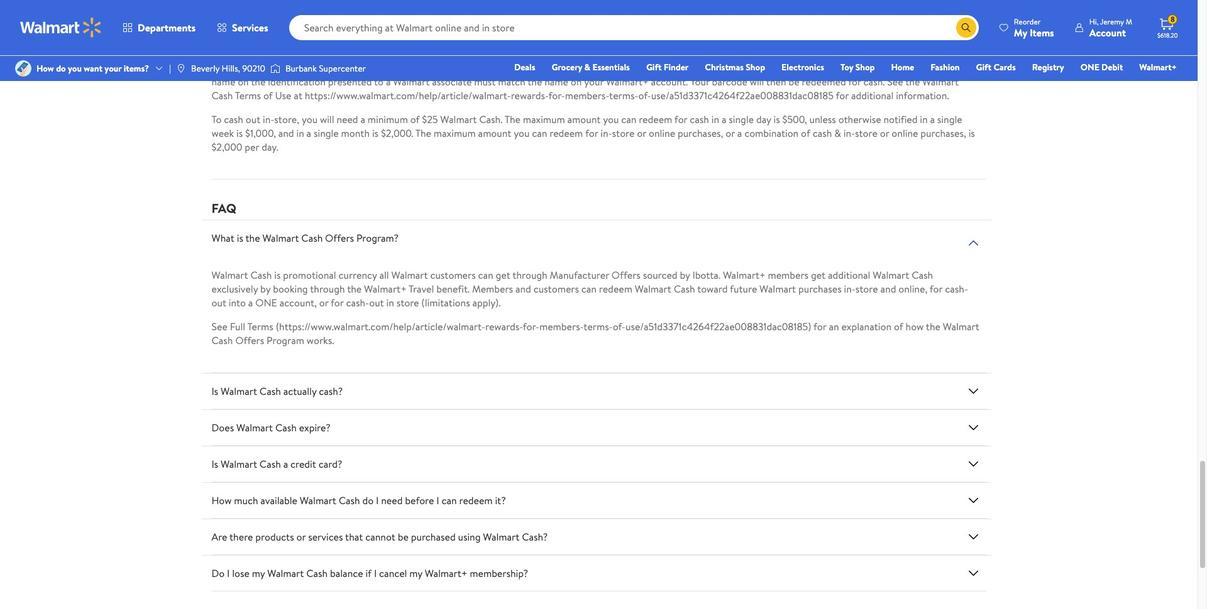 Task type: vqa. For each thing, say whether or not it's contained in the screenshot.
2XL within Disney's 100th Anniversary Pet One-Piece Matching Family Pajamas, Sizes XS-2XL
no



Task type: describe. For each thing, give the bounding box(es) containing it.
cash left toward
[[674, 283, 695, 296]]

beverly hills, 90210
[[191, 62, 265, 75]]

all
[[379, 269, 389, 283]]

gift finder
[[646, 61, 689, 74]]

cash inside the 7. display your barcode to the associate to scan, as well as your valid, government-issued photo identification (e.g., your driver's license or state-issued id) for security reasons. the name on the identification presented to a walmart associate must match the name on your walmart+ account. your barcode will then be redeemed for cash. see the walmart cash terms of use at  https://www.walmart.com/help/article/walmart-rewards-for-members-terms-of-use/a51d3371c4264f22ae008831dac08185 for additional information.
[[212, 89, 233, 103]]

redeem inside walmart cash is promotional currency all walmart customers can get through manufacturer offers sourced by ibotta. walmart+ members get additional walmart cash exclusively by booking through the walmart+ travel benefit. members and customers can redeem walmart cash toward future walmart purchases in-store and online, for cash- out into a one account, or for cash-out in store (limitations apply).
[[599, 283, 632, 296]]

terms inside see full terms (https://www.walmart.com/help/article/walmart-rewards-for-members-terms-of-use/a51d3371c4264f22ae008831dac08185) for an explanation of how the walmart cash offers program works.
[[247, 320, 273, 334]]

is inside walmart cash is promotional currency all walmart customers can get through manufacturer offers sourced by ibotta. walmart+ members get additional walmart cash exclusively by booking through the walmart+ travel benefit. members and customers can redeem walmart cash toward future walmart purchases in-store and online, for cash- out into a one account, or for cash-out in store (limitations apply).
[[274, 269, 281, 283]]

manufacturer
[[550, 269, 609, 283]]

 image for beverly
[[176, 64, 186, 74]]

can down the 7. display your barcode to the associate to scan, as well as your valid, government-issued photo identification (e.g., your driver's license or state-issued id) for security reasons. the name on the identification presented to a walmart associate must match the name on your walmart+ account. your barcode will then be redeemed for cash. see the walmart cash terms of use at  https://www.walmart.com/help/article/walmart-rewards-for-members-terms-of-use/a51d3371c4264f22ae008831dac08185 for additional information.
[[621, 113, 636, 127]]

Search search field
[[289, 15, 979, 40]]

what is the walmart cash offers program? image
[[966, 236, 981, 251]]

purchased
[[411, 531, 456, 545]]

are
[[212, 531, 227, 545]]

use/a51d3371c4264f22ae008831dac08185)
[[626, 320, 811, 334]]

of inside see full terms (https://www.walmart.com/help/article/walmart-rewards-for-members-terms-of-use/a51d3371c4264f22ae008831dac08185) for an explanation of how the walmart cash offers program works.
[[894, 320, 903, 334]]

store up "(https://www.walmart.com/help/article/walmart-"
[[397, 296, 419, 310]]

for down account.
[[675, 113, 687, 127]]

does walmart cash expire?
[[212, 422, 330, 435]]

offers inside see full terms (https://www.walmart.com/help/article/walmart-rewards-for-members-terms-of-use/a51d3371c4264f22ae008831dac08185) for an explanation of how the walmart cash offers program works.
[[235, 334, 264, 348]]

reasons.
[[928, 61, 963, 75]]

how do you want your items?
[[36, 62, 149, 75]]

your right 'want'
[[105, 62, 122, 75]]

unless
[[810, 113, 836, 127]]

your right (e.g.,
[[705, 61, 725, 75]]

you right store,
[[302, 113, 318, 127]]

walmart+ left travel
[[364, 283, 407, 296]]

for- inside see full terms (https://www.walmart.com/help/article/walmart-rewards-for-members-terms-of-use/a51d3371c4264f22ae008831dac08185) for an explanation of how the walmart cash offers program works.
[[523, 320, 539, 334]]

you left 'want'
[[68, 62, 82, 75]]

walmart cash is promotional currency all walmart customers can get through manufacturer offers sourced by ibotta. walmart+ members get additional walmart cash exclusively by booking through the walmart+ travel benefit. members and customers can redeem walmart cash toward future walmart purchases in-store and online, for cash- out into a one account, or for cash-out in store (limitations apply).
[[212, 269, 968, 310]]

1 horizontal spatial cash-
[[945, 283, 968, 296]]

gift for gift cards
[[976, 61, 992, 74]]

can up see full terms (https://www.walmart.com/help/article/walmart-rewards-for-members-terms-of-use/a51d3371c4264f22ae008831dac08185) for an explanation of how the walmart cash offers program works. at the bottom
[[581, 283, 597, 296]]

store.
[[516, 37, 540, 51]]

of inside the 7. display your barcode to the associate to scan, as well as your valid, government-issued photo identification (e.g., your driver's license or state-issued id) for security reasons. the name on the identification presented to a walmart associate must match the name on your walmart+ account. your barcode will then be redeemed for cash. see the walmart cash terms of use at  https://www.walmart.com/help/article/walmart-rewards-for-members-terms-of-use/a51d3371c4264f22ae008831dac08185 for additional information.
[[263, 89, 273, 103]]

0 horizontal spatial barcode
[[275, 61, 311, 75]]

do i lose my walmart cash balance if i cancel my walmart+ membership?
[[212, 567, 528, 581]]

your right display
[[253, 61, 273, 75]]

$2,000.
[[381, 127, 413, 141]]

walmart up services
[[300, 494, 336, 508]]

walmart+ down "$618.20"
[[1139, 61, 1177, 74]]

available
[[261, 494, 297, 508]]

0 horizontal spatial single
[[314, 127, 339, 141]]

1 horizontal spatial customers
[[534, 283, 579, 296]]

the right what
[[246, 232, 260, 246]]

do
[[212, 567, 225, 581]]

2 as from the left
[[450, 61, 459, 75]]

toy
[[841, 61, 853, 74]]

cash left balance
[[306, 567, 328, 581]]

2 horizontal spatial single
[[937, 113, 962, 127]]

minimum
[[368, 113, 408, 127]]

in- down the 7. display your barcode to the associate to scan, as well as your valid, government-issued photo identification (e.g., your driver's license or state-issued id) for security reasons. the name on the identification presented to a walmart associate must match the name on your walmart+ account. your barcode will then be redeemed for cash. see the walmart cash terms of use at  https://www.walmart.com/help/article/walmart-rewards-for-members-terms-of-use/a51d3371c4264f22ae008831dac08185 for additional information.
[[601, 127, 612, 141]]

hills,
[[222, 62, 240, 75]]

1 horizontal spatial by
[[680, 269, 690, 283]]

valid,
[[483, 61, 506, 75]]

0 horizontal spatial &
[[584, 61, 590, 74]]

one inside walmart cash is promotional currency all walmart customers can get through manufacturer offers sourced by ibotta. walmart+ members get additional walmart cash exclusively by booking through the walmart+ travel benefit. members and customers can redeem walmart cash toward future walmart purchases in-store and online, for cash- out into a one account, or for cash-out in store (limitations apply).
[[255, 296, 277, 310]]

2 on from the left
[[571, 75, 582, 89]]

1 name from the left
[[212, 75, 235, 89]]

1 horizontal spatial single
[[729, 113, 754, 127]]

are there products or services that cannot be purchased using walmart cash? image
[[966, 530, 981, 545]]

display
[[220, 61, 251, 75]]

fashion
[[931, 61, 960, 74]]

walmart inside to cash out in-store, you will need a minimum of $25 walmart cash. the maximum amount you can redeem for cash in a single day is $500, unless otherwise notified in a single week is $1,000, and in a single month is $2,000. the maximum amount you can redeem for in-store or online purchases, or a combination of cash & in-store or online purchases, is $2,000 per day.
[[440, 113, 477, 127]]

future
[[730, 283, 757, 296]]

rewards- inside the 7. display your barcode to the associate to scan, as well as your valid, government-issued photo identification (e.g., your driver's license or state-issued id) for security reasons. the name on the identification presented to a walmart associate must match the name on your walmart+ account. your barcode will then be redeemed for cash. see the walmart cash terms of use at  https://www.walmart.com/help/article/walmart-rewards-for-members-terms-of-use/a51d3371c4264f22ae008831dac08185 for additional information.
[[511, 89, 549, 103]]

government-
[[508, 61, 565, 75]]

|
[[169, 62, 171, 75]]

1 get from the left
[[496, 269, 510, 283]]

a right store,
[[307, 127, 311, 141]]

m
[[1126, 16, 1132, 27]]

0 horizontal spatial out
[[212, 296, 226, 310]]

for right id)
[[876, 61, 889, 75]]

much
[[234, 494, 258, 508]]

a inside walmart cash is promotional currency all walmart customers can get through manufacturer offers sourced by ibotta. walmart+ members get additional walmart cash exclusively by booking through the walmart+ travel benefit. members and customers can redeem walmart cash toward future walmart purchases in-store and online, for cash- out into a one account, or for cash-out in store (limitations apply).
[[248, 296, 253, 310]]

that
[[345, 531, 363, 545]]

electronics
[[782, 61, 824, 74]]

0 horizontal spatial through
[[310, 283, 345, 296]]

7. display your barcode to the associate to scan, as well as your valid, government-issued photo identification (e.g., your driver's license or state-issued id) for security reasons. the name on the identification presented to a walmart associate must match the name on your walmart+ account. your barcode will then be redeemed for cash. see the walmart cash terms of use at  https://www.walmart.com/help/article/walmart-rewards-for-members-terms-of-use/a51d3371c4264f22ae008831dac08185 for additional information.
[[212, 61, 981, 103]]

6.
[[212, 37, 219, 51]]

how for how much available walmart cash do i need before i can redeem it?
[[212, 494, 232, 508]]

cash left credit
[[260, 458, 281, 472]]

i up are there products or services that cannot be purchased using walmart cash?
[[376, 494, 379, 508]]

supercenter
[[319, 62, 366, 75]]

$2,000
[[212, 141, 242, 154]]

rewards- inside see full terms (https://www.walmart.com/help/article/walmart-rewards-for-members-terms-of-use/a51d3371c4264f22ae008831dac08185) for an explanation of how the walmart cash offers program works.
[[485, 320, 523, 334]]

(https://www.walmart.com/help/article/walmart-
[[276, 320, 485, 334]]

gift cards link
[[970, 60, 1022, 74]]

need for before
[[381, 494, 403, 508]]

walmart image
[[20, 18, 102, 38]]

the down services
[[258, 37, 273, 51]]

see inside the 7. display your barcode to the associate to scan, as well as your valid, government-issued photo identification (e.g., your driver's license or state-issued id) for security reasons. the name on the identification presented to a walmart associate must match the name on your walmart+ account. your barcode will then be redeemed for cash. see the walmart cash terms of use at  https://www.walmart.com/help/article/walmart-rewards-for-members-terms-of-use/a51d3371c4264f22ae008831dac08185 for additional information.
[[887, 75, 903, 89]]

use
[[275, 89, 291, 103]]

0 horizontal spatial do
[[56, 62, 66, 75]]

in- right 'unless'
[[844, 127, 855, 141]]

for down currency
[[331, 296, 344, 310]]

cash left actually
[[260, 385, 281, 399]]

cash?
[[319, 385, 343, 399]]

walmart up 'how'
[[873, 269, 909, 283]]

departments button
[[112, 13, 206, 43]]

program?
[[356, 232, 399, 246]]

walmart right the 'all'
[[391, 269, 428, 283]]

how much available walmart cash do i need before i can redeem it?
[[212, 494, 506, 508]]

walmart up much
[[221, 458, 257, 472]]

can right cash.
[[532, 127, 547, 141]]

6. head to the moneycenter or customer service desk at any walmart store.
[[212, 37, 540, 51]]

hi, jeremy m account
[[1089, 16, 1132, 39]]

to down moneycenter
[[313, 61, 322, 75]]

a left minimum
[[361, 113, 365, 127]]

per
[[245, 141, 259, 154]]

your down grocery & essentials
[[584, 75, 604, 89]]

cash.
[[864, 75, 885, 89]]

0 horizontal spatial customers
[[430, 269, 476, 283]]

home link
[[886, 60, 920, 74]]

for inside see full terms (https://www.walmart.com/help/article/walmart-rewards-for-members-terms-of-use/a51d3371c4264f22ae008831dac08185) for an explanation of how the walmart cash offers program works.
[[814, 320, 827, 334]]

(e.g.,
[[682, 61, 703, 75]]

head
[[222, 37, 245, 51]]

cash.
[[479, 113, 503, 127]]

can right before
[[442, 494, 457, 508]]

can up apply).
[[478, 269, 493, 283]]

be inside the 7. display your barcode to the associate to scan, as well as your valid, government-issued photo identification (e.g., your driver's license or state-issued id) for security reasons. the name on the identification presented to a walmart associate must match the name on your walmart+ account. your barcode will then be redeemed for cash. see the walmart cash terms of use at  https://www.walmart.com/help/article/walmart-rewards-for-members-terms-of-use/a51d3371c4264f22ae008831dac08185 for additional information.
[[789, 75, 799, 89]]

for right online,
[[930, 283, 943, 296]]

2 get from the left
[[811, 269, 826, 283]]

grocery & essentials link
[[546, 60, 636, 74]]

i right do
[[227, 567, 230, 581]]

driver's
[[727, 61, 759, 75]]

the down the deals link
[[528, 75, 542, 89]]

1 horizontal spatial amount
[[567, 113, 601, 127]]

0 horizontal spatial maximum
[[434, 127, 476, 141]]

services
[[232, 21, 268, 35]]

in down use/a51d3371c4264f22ae008831dac08185
[[712, 113, 719, 127]]

an
[[829, 320, 839, 334]]

walmart right does
[[236, 422, 273, 435]]

90210
[[242, 62, 265, 75]]

the inside walmart cash is promotional currency all walmart customers can get through manufacturer offers sourced by ibotta. walmart+ members get additional walmart cash exclusively by booking through the walmart+ travel benefit. members and customers can redeem walmart cash toward future walmart purchases in-store and online, for cash- out into a one account, or for cash-out in store (limitations apply).
[[347, 283, 362, 296]]

how much available walmart cash do i need before i can redeem it? image
[[966, 494, 981, 509]]

0 horizontal spatial identification
[[268, 75, 326, 89]]

your left valid,
[[462, 61, 481, 75]]

in right day.
[[296, 127, 304, 141]]

christmas
[[705, 61, 744, 74]]

i right before
[[437, 494, 439, 508]]

do i lose my walmart cash balance if i cancel my walmart+ membership? image
[[966, 567, 981, 582]]

1 horizontal spatial through
[[513, 269, 547, 283]]

0 horizontal spatial by
[[260, 283, 271, 296]]

what is the walmart cash offers program?
[[212, 232, 399, 246]]

security
[[891, 61, 926, 75]]

see full terms (https://www.walmart.com/help/article/walmart-rewards-for-members-terms-of-use/a51d3371c4264f22ae008831dac08185) for an explanation of how the walmart cash offers program works.
[[212, 320, 979, 348]]

walmart up into at the left
[[212, 269, 248, 283]]

walmart up valid,
[[477, 37, 513, 51]]

of left $25
[[410, 113, 420, 127]]

redeemed
[[802, 75, 846, 89]]

beverly
[[191, 62, 220, 75]]

use/a51d3371c4264f22ae008831dac08185
[[651, 89, 834, 103]]

for down toy
[[836, 89, 849, 103]]

the right burbank
[[325, 61, 339, 75]]

what
[[212, 232, 234, 246]]

0 horizontal spatial cash-
[[346, 296, 369, 310]]

for down toy shop
[[848, 75, 861, 89]]

home
[[891, 61, 914, 74]]

the down 90210
[[251, 75, 266, 89]]

to down services
[[247, 37, 256, 51]]

1 vertical spatial be
[[398, 531, 409, 545]]

1 on from the left
[[238, 75, 249, 89]]

card?
[[319, 458, 342, 472]]

2 horizontal spatial cash
[[813, 127, 832, 141]]

currency
[[339, 269, 377, 283]]

cash up 'how'
[[912, 269, 933, 283]]

1 horizontal spatial and
[[516, 283, 531, 296]]

0 vertical spatial offers
[[325, 232, 354, 246]]

toward
[[697, 283, 728, 296]]

2 name from the left
[[545, 75, 568, 89]]

store up explanation
[[856, 283, 878, 296]]

desk
[[426, 37, 446, 51]]

cash left expire?
[[275, 422, 297, 435]]

i right if
[[374, 567, 377, 581]]

departments
[[138, 21, 196, 35]]

walmart left well
[[393, 75, 430, 89]]

in right notified
[[920, 113, 928, 127]]

cash left booking
[[250, 269, 272, 283]]

walmart up does
[[221, 385, 257, 399]]

2 horizontal spatial out
[[369, 296, 384, 310]]

reorder my items
[[1014, 16, 1054, 39]]

burbank
[[285, 62, 317, 75]]

moneycenter
[[275, 37, 336, 51]]

0 horizontal spatial the
[[415, 127, 431, 141]]

sourced
[[643, 269, 677, 283]]

walmart right using
[[483, 531, 520, 545]]

walmart right future
[[760, 283, 796, 296]]

any
[[460, 37, 474, 51]]

0 horizontal spatial cash
[[224, 113, 243, 127]]

gift finder link
[[641, 60, 694, 74]]

store down the 7. display your barcode to the associate to scan, as well as your valid, government-issued photo identification (e.g., your driver's license or state-issued id) for security reasons. the name on the identification presented to a walmart associate must match the name on your walmart+ account. your barcode will then be redeemed for cash. see the walmart cash terms of use at  https://www.walmart.com/help/article/walmart-rewards-for-members-terms-of-use/a51d3371c4264f22ae008831dac08185 for additional information.
[[612, 127, 635, 141]]

a down information.
[[930, 113, 935, 127]]

the down home link
[[905, 75, 920, 89]]

8
[[1171, 14, 1175, 25]]

hi,
[[1089, 16, 1099, 27]]

customer
[[350, 37, 391, 51]]

$25
[[422, 113, 438, 127]]

my
[[1014, 25, 1027, 39]]

at inside the 7. display your barcode to the associate to scan, as well as your valid, government-issued photo identification (e.g., your driver's license or state-issued id) for security reasons. the name on the identification presented to a walmart associate must match the name on your walmart+ account. your barcode will then be redeemed for cash. see the walmart cash terms of use at  https://www.walmart.com/help/article/walmart-rewards-for-members-terms-of-use/a51d3371c4264f22ae008831dac08185 for additional information.
[[294, 89, 302, 103]]

1 as from the left
[[420, 61, 428, 75]]

if
[[366, 567, 372, 581]]

to cash out in-store, you will need a minimum of $25 walmart cash. the maximum amount you can redeem for cash in a single day is $500, unless otherwise notified in a single week is $1,000, and in a single month is $2,000. the maximum amount you can redeem for in-store or online purchases, or a combination of cash & in-store or online purchases, is $2,000 per day.
[[212, 113, 975, 154]]

of- inside see full terms (https://www.walmart.com/help/article/walmart-rewards-for-members-terms-of-use/a51d3371c4264f22ae008831dac08185) for an explanation of how the walmart cash offers program works.
[[613, 320, 626, 334]]

is for is walmart cash actually cash?
[[212, 385, 218, 399]]

to right presented
[[374, 75, 384, 89]]

terms- inside see full terms (https://www.walmart.com/help/article/walmart-rewards-for-members-terms-of-use/a51d3371c4264f22ae008831dac08185) for an explanation of how the walmart cash offers program works.
[[584, 320, 613, 334]]



Task type: locate. For each thing, give the bounding box(es) containing it.
shop for christmas shop
[[746, 61, 765, 74]]

for- inside the 7. display your barcode to the associate to scan, as well as your valid, government-issued photo identification (e.g., your driver's license or state-issued id) for security reasons. the name on the identification presented to a walmart associate must match the name on your walmart+ account. your barcode will then be redeemed for cash. see the walmart cash terms of use at  https://www.walmart.com/help/article/walmart-rewards-for-members-terms-of-use/a51d3371c4264f22ae008831dac08185 for additional information.
[[549, 89, 565, 103]]

the inside the 7. display your barcode to the associate to scan, as well as your valid, government-issued photo identification (e.g., your driver's license or state-issued id) for security reasons. the name on the identification presented to a walmart associate must match the name on your walmart+ account. your barcode will then be redeemed for cash. see the walmart cash terms of use at  https://www.walmart.com/help/article/walmart-rewards-for-members-terms-of-use/a51d3371c4264f22ae008831dac08185 for additional information.
[[965, 61, 981, 75]]

 image for how
[[15, 60, 31, 77]]

at right use
[[294, 89, 302, 103]]

of right combination
[[801, 127, 810, 141]]

0 horizontal spatial issued
[[565, 61, 592, 75]]

redeem down account.
[[639, 113, 672, 127]]

0 vertical spatial rewards-
[[511, 89, 549, 103]]

1 vertical spatial at
[[294, 89, 302, 103]]

1 horizontal spatial associate
[[432, 75, 472, 89]]

are there products or services that cannot be purchased using walmart cash?
[[212, 531, 548, 545]]

toy shop
[[841, 61, 875, 74]]

by
[[680, 269, 690, 283], [260, 283, 271, 296]]

walmart+ down purchased
[[425, 567, 467, 581]]

0 vertical spatial be
[[789, 75, 799, 89]]

1 horizontal spatial offers
[[325, 232, 354, 246]]

1 horizontal spatial one
[[1081, 61, 1100, 74]]

need down presented
[[337, 113, 358, 127]]

0 horizontal spatial one
[[255, 296, 277, 310]]

0 horizontal spatial need
[[337, 113, 358, 127]]

in- right purchases
[[844, 283, 856, 296]]

1 horizontal spatial identification
[[622, 61, 680, 75]]

1 horizontal spatial see
[[887, 75, 903, 89]]

in inside walmart cash is promotional currency all walmart customers can get through manufacturer offers sourced by ibotta. walmart+ members get additional walmart cash exclusively by booking through the walmart+ travel benefit. members and customers can redeem walmart cash toward future walmart purchases in-store and online, for cash- out into a one account, or for cash-out in store (limitations apply).
[[386, 296, 394, 310]]

1 horizontal spatial at
[[449, 37, 457, 51]]

additional up an
[[828, 269, 870, 283]]

0 horizontal spatial purchases,
[[678, 127, 723, 141]]

in up "(https://www.walmart.com/help/article/walmart-"
[[386, 296, 394, 310]]

finder
[[664, 61, 689, 74]]

0 vertical spatial is
[[212, 385, 218, 399]]

additional inside walmart cash is promotional currency all walmart customers can get through manufacturer offers sourced by ibotta. walmart+ members get additional walmart cash exclusively by booking through the walmart+ travel benefit. members and customers can redeem walmart cash toward future walmart purchases in-store and online, for cash- out into a one account, or for cash-out in store (limitations apply).
[[828, 269, 870, 283]]

account,
[[280, 296, 317, 310]]

cash
[[212, 89, 233, 103], [301, 232, 323, 246], [250, 269, 272, 283], [912, 269, 933, 283], [674, 283, 695, 296], [212, 334, 233, 348], [260, 385, 281, 399], [275, 422, 297, 435], [260, 458, 281, 472], [339, 494, 360, 508], [306, 567, 328, 581]]

search icon image
[[961, 23, 971, 33]]

scan,
[[395, 61, 417, 75]]

7.
[[212, 61, 218, 75]]

to left scan,
[[384, 61, 393, 75]]

0 vertical spatial at
[[449, 37, 457, 51]]

deals
[[514, 61, 535, 74]]

you right cash.
[[514, 127, 530, 141]]

before
[[405, 494, 434, 508]]

name down grocery on the top left of page
[[545, 75, 568, 89]]

0 horizontal spatial see
[[212, 320, 227, 334]]

as right well
[[450, 61, 459, 75]]

items?
[[124, 62, 149, 75]]

and inside to cash out in-store, you will need a minimum of $25 walmart cash. the maximum amount you can redeem for cash in a single day is $500, unless otherwise notified in a single week is $1,000, and in a single month is $2,000. the maximum amount you can redeem for in-store or online purchases, or a combination of cash & in-store or online purchases, is $2,000 per day.
[[278, 127, 294, 141]]

month
[[341, 127, 370, 141]]

get right members
[[811, 269, 826, 283]]

2 horizontal spatial the
[[965, 61, 981, 75]]

single
[[729, 113, 754, 127], [937, 113, 962, 127], [314, 127, 339, 141]]

online down account.
[[649, 127, 675, 141]]

0 vertical spatial need
[[337, 113, 358, 127]]

0 horizontal spatial my
[[252, 567, 265, 581]]

how for how do you want your items?
[[36, 62, 54, 75]]

8 $618.20
[[1157, 14, 1178, 40]]

cash down your
[[690, 113, 709, 127]]

0 vertical spatial how
[[36, 62, 54, 75]]

how down walmart image
[[36, 62, 54, 75]]

online down information.
[[892, 127, 918, 141]]

& inside to cash out in-store, you will need a minimum of $25 walmart cash. the maximum amount you can redeem for cash in a single day is $500, unless otherwise notified in a single week is $1,000, and in a single month is $2,000. the maximum amount you can redeem for in-store or online purchases, or a combination of cash & in-store or online purchases, is $2,000 per day.
[[834, 127, 841, 141]]

(limitations
[[421, 296, 470, 310]]

notified
[[884, 113, 918, 127]]

how
[[36, 62, 54, 75], [212, 494, 232, 508]]

1 gift from the left
[[646, 61, 662, 74]]

1 horizontal spatial name
[[545, 75, 568, 89]]

a inside the 7. display your barcode to the associate to scan, as well as your valid, government-issued photo identification (e.g., your driver's license or state-issued id) for security reasons. the name on the identification presented to a walmart associate must match the name on your walmart+ account. your barcode will then be redeemed for cash. see the walmart cash terms of use at  https://www.walmart.com/help/article/walmart-rewards-for-members-terms-of-use/a51d3371c4264f22ae008831dac08185 for additional information.
[[386, 75, 391, 89]]

0 horizontal spatial online
[[649, 127, 675, 141]]

1 horizontal spatial do
[[362, 494, 374, 508]]

faq
[[212, 200, 236, 217]]

1 my from the left
[[252, 567, 265, 581]]

walmart right 'how'
[[943, 320, 979, 334]]

your
[[690, 75, 710, 89]]

1 horizontal spatial get
[[811, 269, 826, 283]]

is for is walmart cash a credit card?
[[212, 458, 218, 472]]

is
[[212, 385, 218, 399], [212, 458, 218, 472]]

purchases, down your
[[678, 127, 723, 141]]

get up apply).
[[496, 269, 510, 283]]

and right 'members'
[[516, 283, 531, 296]]

0 horizontal spatial amount
[[478, 127, 511, 141]]

for-
[[549, 89, 565, 103], [523, 320, 539, 334]]

amount down the 7. display your barcode to the associate to scan, as well as your valid, government-issued photo identification (e.g., your driver's license or state-issued id) for security reasons. the name on the identification presented to a walmart associate must match the name on your walmart+ account. your barcode will then be redeemed for cash. see the walmart cash terms of use at  https://www.walmart.com/help/article/walmart-rewards-for-members-terms-of-use/a51d3371c4264f22ae008831dac08185 for additional information.
[[567, 113, 601, 127]]

1 horizontal spatial the
[[505, 113, 521, 127]]

for left an
[[814, 320, 827, 334]]

members- inside see full terms (https://www.walmart.com/help/article/walmart-rewards-for-members-terms-of-use/a51d3371c4264f22ae008831dac08185) for an explanation of how the walmart cash offers program works.
[[539, 320, 584, 334]]

barcode down moneycenter
[[275, 61, 311, 75]]

0 vertical spatial do
[[56, 62, 66, 75]]

cannot
[[365, 531, 395, 545]]

you down the 7. display your barcode to the associate to scan, as well as your valid, government-issued photo identification (e.g., your driver's license or state-issued id) for security reasons. the name on the identification presented to a walmart associate must match the name on your walmart+ account. your barcode will then be redeemed for cash. see the walmart cash terms of use at  https://www.walmart.com/help/article/walmart-rewards-for-members-terms-of-use/a51d3371c4264f22ae008831dac08185 for additional information.
[[603, 113, 619, 127]]

amount down must
[[478, 127, 511, 141]]

1 vertical spatial one
[[255, 296, 277, 310]]

2 purchases, from the left
[[921, 127, 966, 141]]

need for a
[[337, 113, 358, 127]]

0 horizontal spatial  image
[[15, 60, 31, 77]]

0 vertical spatial &
[[584, 61, 590, 74]]

1 issued from the left
[[565, 61, 592, 75]]

1 horizontal spatial for-
[[549, 89, 565, 103]]

program
[[267, 334, 304, 348]]

1 is from the top
[[212, 385, 218, 399]]

registry link
[[1027, 60, 1070, 74]]

0 vertical spatial one
[[1081, 61, 1100, 74]]

for
[[876, 61, 889, 75], [848, 75, 861, 89], [836, 89, 849, 103], [675, 113, 687, 127], [585, 127, 598, 141], [930, 283, 943, 296], [331, 296, 344, 310], [814, 320, 827, 334]]

day
[[756, 113, 771, 127]]

1 horizontal spatial cash
[[690, 113, 709, 127]]

members- inside the 7. display your barcode to the associate to scan, as well as your valid, government-issued photo identification (e.g., your driver's license or state-issued id) for security reasons. the name on the identification presented to a walmart associate must match the name on your walmart+ account. your barcode will then be redeemed for cash. see the walmart cash terms of use at  https://www.walmart.com/help/article/walmart-rewards-for-members-terms-of-use/a51d3371c4264f22ae008831dac08185 for additional information.
[[565, 89, 609, 103]]

debit
[[1102, 61, 1123, 74]]

does
[[212, 422, 234, 435]]

is walmart cash a credit card? image
[[966, 457, 981, 472]]

walmart+ inside the 7. display your barcode to the associate to scan, as well as your valid, government-issued photo identification (e.g., your driver's license or state-issued id) for security reasons. the name on the identification presented to a walmart associate must match the name on your walmart+ account. your barcode will then be redeemed for cash. see the walmart cash terms of use at  https://www.walmart.com/help/article/walmart-rewards-for-members-terms-of-use/a51d3371c4264f22ae008831dac08185 for additional information.
[[606, 75, 649, 89]]

how left much
[[212, 494, 232, 508]]

& left photo
[[584, 61, 590, 74]]

gift for gift finder
[[646, 61, 662, 74]]

walmart down "products"
[[267, 567, 304, 581]]

will left then
[[750, 75, 764, 89]]

customers up (limitations
[[430, 269, 476, 283]]

0 vertical spatial terms-
[[609, 89, 638, 103]]

2 issued from the left
[[831, 61, 858, 75]]

barcode down christmas shop
[[712, 75, 747, 89]]

0 horizontal spatial of-
[[613, 320, 626, 334]]

walmart inside see full terms (https://www.walmart.com/help/article/walmart-rewards-for-members-terms-of-use/a51d3371c4264f22ae008831dac08185) for an explanation of how the walmart cash offers program works.
[[943, 320, 979, 334]]

1 online from the left
[[649, 127, 675, 141]]

redeem down the 7. display your barcode to the associate to scan, as well as your valid, government-issued photo identification (e.g., your driver's license or state-issued id) for security reasons. the name on the identification presented to a walmart associate must match the name on your walmart+ account. your barcode will then be redeemed for cash. see the walmart cash terms of use at  https://www.walmart.com/help/article/walmart-rewards-for-members-terms-of-use/a51d3371c4264f22ae008831dac08185 for additional information.
[[550, 127, 583, 141]]

of- down walmart cash is promotional currency all walmart customers can get through manufacturer offers sourced by ibotta. walmart+ members get additional walmart cash exclusively by booking through the walmart+ travel benefit. members and customers can redeem walmart cash toward future walmart purchases in-store and online, for cash- out into a one account, or for cash-out in store (limitations apply).
[[613, 320, 626, 334]]

walmart+
[[1139, 61, 1177, 74], [606, 75, 649, 89], [723, 269, 766, 283], [364, 283, 407, 296], [425, 567, 467, 581]]

0 horizontal spatial offers
[[235, 334, 264, 348]]

combination
[[745, 127, 799, 141]]

1 horizontal spatial will
[[750, 75, 764, 89]]

cash- right online,
[[945, 283, 968, 296]]

1 horizontal spatial online
[[892, 127, 918, 141]]

offers inside walmart cash is promotional currency all walmart customers can get through manufacturer offers sourced by ibotta. walmart+ members get additional walmart cash exclusively by booking through the walmart+ travel benefit. members and customers can redeem walmart cash toward future walmart purchases in-store and online, for cash- out into a one account, or for cash-out in store (limitations apply).
[[612, 269, 641, 283]]

0 horizontal spatial associate
[[342, 61, 381, 75]]

cash up that
[[339, 494, 360, 508]]

2 horizontal spatial offers
[[612, 269, 641, 283]]

Walmart Site-Wide search field
[[289, 15, 979, 40]]

offers
[[325, 232, 354, 246], [612, 269, 641, 283], [235, 334, 264, 348]]

1 vertical spatial rewards-
[[485, 320, 523, 334]]

electronics link
[[776, 60, 830, 74]]

amount
[[567, 113, 601, 127], [478, 127, 511, 141]]

0 horizontal spatial how
[[36, 62, 54, 75]]

0 horizontal spatial be
[[398, 531, 409, 545]]

by left booking
[[260, 283, 271, 296]]

walmart down fashion link
[[922, 75, 959, 89]]

a left day on the top right
[[737, 127, 742, 141]]

christmas shop
[[705, 61, 765, 74]]

1 vertical spatial need
[[381, 494, 403, 508]]

do up are there products or services that cannot be purchased using walmart cash?
[[362, 494, 374, 508]]

2 vertical spatial offers
[[235, 334, 264, 348]]

2 horizontal spatial and
[[881, 283, 896, 296]]

issued left id)
[[831, 61, 858, 75]]

1 horizontal spatial maximum
[[523, 113, 565, 127]]

is down does
[[212, 458, 218, 472]]

0 horizontal spatial and
[[278, 127, 294, 141]]

see inside see full terms (https://www.walmart.com/help/article/walmart-rewards-for-members-terms-of-use/a51d3371c4264f22ae008831dac08185) for an explanation of how the walmart cash offers program works.
[[212, 320, 227, 334]]

grocery
[[552, 61, 582, 74]]

out inside to cash out in-store, you will need a minimum of $25 walmart cash. the maximum amount you can redeem for cash in a single day is $500, unless otherwise notified in a single week is $1,000, and in a single month is $2,000. the maximum amount you can redeem for in-store or online purchases, or a combination of cash & in-store or online purchases, is $2,000 per day.
[[246, 113, 260, 127]]

and right "$1,000,"
[[278, 127, 294, 141]]

walmart up "promotional"
[[262, 232, 299, 246]]

services
[[308, 531, 343, 545]]

 image
[[270, 62, 280, 75]]

1 purchases, from the left
[[678, 127, 723, 141]]

will left month at the left of the page
[[320, 113, 334, 127]]

the right reasons.
[[965, 61, 981, 75]]

at left the any
[[449, 37, 457, 51]]

shop
[[746, 61, 765, 74], [856, 61, 875, 74]]

cancel
[[379, 567, 407, 581]]

0 vertical spatial members-
[[565, 89, 609, 103]]

redeem left it?
[[459, 494, 493, 508]]

state-
[[806, 61, 831, 75]]

services button
[[206, 13, 279, 43]]

1 vertical spatial terms
[[247, 320, 273, 334]]

gift up account.
[[646, 61, 662, 74]]

need inside to cash out in-store, you will need a minimum of $25 walmart cash. the maximum amount you can redeem for cash in a single day is $500, unless otherwise notified in a single week is $1,000, and in a single month is $2,000. the maximum amount you can redeem for in-store or online purchases, or a combination of cash & in-store or online purchases, is $2,000 per day.
[[337, 113, 358, 127]]

2 shop from the left
[[856, 61, 875, 74]]

a left scan,
[[386, 75, 391, 89]]

products
[[255, 531, 294, 545]]

registry
[[1032, 61, 1064, 74]]

1 vertical spatial is
[[212, 458, 218, 472]]

1 horizontal spatial  image
[[176, 64, 186, 74]]

a
[[386, 75, 391, 89], [361, 113, 365, 127], [722, 113, 726, 127], [930, 113, 935, 127], [307, 127, 311, 141], [737, 127, 742, 141], [248, 296, 253, 310], [283, 458, 288, 472]]

a left credit
[[283, 458, 288, 472]]

2 is from the top
[[212, 458, 218, 472]]

of- inside the 7. display your barcode to the associate to scan, as well as your valid, government-issued photo identification (e.g., your driver's license or state-issued id) for security reasons. the name on the identification presented to a walmart associate must match the name on your walmart+ account. your barcode will then be redeemed for cash. see the walmart cash terms of use at  https://www.walmart.com/help/article/walmart-rewards-for-members-terms-of-use/a51d3371c4264f22ae008831dac08185 for additional information.
[[638, 89, 651, 103]]

1 vertical spatial additional
[[828, 269, 870, 283]]

walmart left ibotta.
[[635, 283, 671, 296]]

a right into at the left
[[248, 296, 253, 310]]

terms- down essentials
[[609, 89, 638, 103]]

$618.20
[[1157, 31, 1178, 40]]

then
[[766, 75, 786, 89]]

additional inside the 7. display your barcode to the associate to scan, as well as your valid, government-issued photo identification (e.g., your driver's license or state-issued id) for security reasons. the name on the identification presented to a walmart associate must match the name on your walmart+ account. your barcode will then be redeemed for cash. see the walmart cash terms of use at  https://www.walmart.com/help/article/walmart-rewards-for-members-terms-of-use/a51d3371c4264f22ae008831dac08185 for additional information.
[[851, 89, 894, 103]]

store left notified
[[855, 127, 878, 141]]

deals link
[[509, 60, 541, 74]]

how
[[906, 320, 924, 334]]

0 horizontal spatial name
[[212, 75, 235, 89]]

0 horizontal spatial at
[[294, 89, 302, 103]]

0 horizontal spatial gift
[[646, 61, 662, 74]]

 image
[[15, 60, 31, 77], [176, 64, 186, 74]]

1 vertical spatial &
[[834, 127, 841, 141]]

will inside the 7. display your barcode to the associate to scan, as well as your valid, government-issued photo identification (e.g., your driver's license or state-issued id) for security reasons. the name on the identification presented to a walmart associate must match the name on your walmart+ account. your barcode will then be redeemed for cash. see the walmart cash terms of use at  https://www.walmart.com/help/article/walmart-rewards-for-members-terms-of-use/a51d3371c4264f22ae008831dac08185 for additional information.
[[750, 75, 764, 89]]

is walmart cash actually cash?
[[212, 385, 343, 399]]

is up does
[[212, 385, 218, 399]]

out up per
[[246, 113, 260, 127]]

service
[[393, 37, 424, 51]]

or inside walmart cash is promotional currency all walmart customers can get through manufacturer offers sourced by ibotta. walmart+ members get additional walmart cash exclusively by booking through the walmart+ travel benefit. members and customers can redeem walmart cash toward future walmart purchases in-store and online, for cash- out into a one account, or for cash-out in store (limitations apply).
[[319, 296, 329, 310]]

the
[[965, 61, 981, 75], [505, 113, 521, 127], [415, 127, 431, 141]]

or inside the 7. display your barcode to the associate to scan, as well as your valid, government-issued photo identification (e.g., your driver's license or state-issued id) for security reasons. the name on the identification presented to a walmart associate must match the name on your walmart+ account. your barcode will then be redeemed for cash. see the walmart cash terms of use at  https://www.walmart.com/help/article/walmart-rewards-for-members-terms-of-use/a51d3371c4264f22ae008831dac08185 for additional information.
[[794, 61, 803, 75]]

booking
[[273, 283, 308, 296]]

and
[[278, 127, 294, 141], [516, 283, 531, 296], [881, 283, 896, 296]]

will inside to cash out in-store, you will need a minimum of $25 walmart cash. the maximum amount you can redeem for cash in a single day is $500, unless otherwise notified in a single week is $1,000, and in a single month is $2,000. the maximum amount you can redeem for in-store or online purchases, or a combination of cash & in-store or online purchases, is $2,000 per day.
[[320, 113, 334, 127]]

be down electronics
[[789, 75, 799, 89]]

can
[[621, 113, 636, 127], [532, 127, 547, 141], [478, 269, 493, 283], [581, 283, 597, 296], [442, 494, 457, 508]]

1 shop from the left
[[746, 61, 765, 74]]

offers left sourced
[[612, 269, 641, 283]]

gift
[[646, 61, 662, 74], [976, 61, 992, 74]]

2 gift from the left
[[976, 61, 992, 74]]

of- down gift finder link
[[638, 89, 651, 103]]

2 my from the left
[[409, 567, 422, 581]]

a down use/a51d3371c4264f22ae008831dac08185
[[722, 113, 726, 127]]

1 vertical spatial see
[[212, 320, 227, 334]]

1 horizontal spatial as
[[450, 61, 459, 75]]

cash inside see full terms (https://www.walmart.com/help/article/walmart-rewards-for-members-terms-of-use/a51d3371c4264f22ae008831dac08185) for an explanation of how the walmart cash offers program works.
[[212, 334, 233, 348]]

balance
[[330, 567, 363, 581]]

for down the 7. display your barcode to the associate to scan, as well as your valid, government-issued photo identification (e.g., your driver's license or state-issued id) for security reasons. the name on the identification presented to a walmart associate must match the name on your walmart+ account. your barcode will then be redeemed for cash. see the walmart cash terms of use at  https://www.walmart.com/help/article/walmart-rewards-for-members-terms-of-use/a51d3371c4264f22ae008831dac08185 for additional information.
[[585, 127, 598, 141]]

0 horizontal spatial will
[[320, 113, 334, 127]]

see down home
[[887, 75, 903, 89]]

one debit
[[1081, 61, 1123, 74]]

online
[[649, 127, 675, 141], [892, 127, 918, 141]]

1 horizontal spatial out
[[246, 113, 260, 127]]

the inside see full terms (https://www.walmart.com/help/article/walmart-rewards-for-members-terms-of-use/a51d3371c4264f22ae008831dac08185) for an explanation of how the walmart cash offers program works.
[[926, 320, 941, 334]]

1 horizontal spatial issued
[[831, 61, 858, 75]]

terms down 90210
[[235, 89, 261, 103]]

is walmart cash actually cash? image
[[966, 384, 981, 400]]

gift cards
[[976, 61, 1016, 74]]

account.
[[651, 75, 688, 89]]

barcode
[[275, 61, 311, 75], [712, 75, 747, 89]]

0 horizontal spatial as
[[420, 61, 428, 75]]

1 horizontal spatial shop
[[856, 61, 875, 74]]

expire?
[[299, 422, 330, 435]]

1 horizontal spatial my
[[409, 567, 422, 581]]

actually
[[283, 385, 317, 399]]

1 horizontal spatial &
[[834, 127, 841, 141]]

1 horizontal spatial need
[[381, 494, 403, 508]]

1 horizontal spatial of-
[[638, 89, 651, 103]]

my
[[252, 567, 265, 581], [409, 567, 422, 581]]

of left use
[[263, 89, 273, 103]]

through right booking
[[310, 283, 345, 296]]

1 horizontal spatial barcode
[[712, 75, 747, 89]]

in- up day.
[[263, 113, 274, 127]]

will
[[750, 75, 764, 89], [320, 113, 334, 127]]

2 online from the left
[[892, 127, 918, 141]]

0 vertical spatial terms
[[235, 89, 261, 103]]

otherwise
[[839, 113, 881, 127]]

1 vertical spatial terms-
[[584, 320, 613, 334]]

0 horizontal spatial get
[[496, 269, 510, 283]]

does walmart cash expire? image
[[966, 421, 981, 436]]

ibotta.
[[692, 269, 721, 283]]

as
[[420, 61, 428, 75], [450, 61, 459, 75]]

reorder
[[1014, 16, 1041, 27]]

store
[[612, 127, 635, 141], [855, 127, 878, 141], [856, 283, 878, 296], [397, 296, 419, 310]]

in
[[712, 113, 719, 127], [920, 113, 928, 127], [296, 127, 304, 141], [386, 296, 394, 310]]

0 vertical spatial see
[[887, 75, 903, 89]]

by left ibotta.
[[680, 269, 690, 283]]

id)
[[860, 61, 874, 75]]

members
[[768, 269, 809, 283]]

the left the 'all'
[[347, 283, 362, 296]]

additional up otherwise in the top of the page
[[851, 89, 894, 103]]

information.
[[896, 89, 949, 103]]

in- inside walmart cash is promotional currency all walmart customers can get through manufacturer offers sourced by ibotta. walmart+ members get additional walmart cash exclusively by booking through the walmart+ travel benefit. members and customers can redeem walmart cash toward future walmart purchases in-store and online, for cash- out into a one account, or for cash-out in store (limitations apply).
[[844, 283, 856, 296]]

cash up "promotional"
[[301, 232, 323, 246]]

members
[[472, 283, 513, 296]]

cards
[[994, 61, 1016, 74]]

shop for toy shop
[[856, 61, 875, 74]]

1 horizontal spatial gift
[[976, 61, 992, 74]]

1 horizontal spatial how
[[212, 494, 232, 508]]

maximum down 'match'
[[523, 113, 565, 127]]

rewards- down apply).
[[485, 320, 523, 334]]

one left the 'debit'
[[1081, 61, 1100, 74]]

0 vertical spatial for-
[[549, 89, 565, 103]]

1 vertical spatial of-
[[613, 320, 626, 334]]

out left into at the left
[[212, 296, 226, 310]]

1 vertical spatial do
[[362, 494, 374, 508]]

terms inside the 7. display your barcode to the associate to scan, as well as your valid, government-issued photo identification (e.g., your driver's license or state-issued id) for security reasons. the name on the identification presented to a walmart associate must match the name on your walmart+ account. your barcode will then be redeemed for cash. see the walmart cash terms of use at  https://www.walmart.com/help/article/walmart-rewards-for-members-terms-of-use/a51d3371c4264f22ae008831dac08185 for additional information.
[[235, 89, 261, 103]]

is walmart cash a credit card?
[[212, 458, 342, 472]]

cash right to
[[224, 113, 243, 127]]

1 vertical spatial how
[[212, 494, 232, 508]]

members-
[[565, 89, 609, 103], [539, 320, 584, 334]]

on
[[238, 75, 249, 89], [571, 75, 582, 89]]

0 horizontal spatial for-
[[523, 320, 539, 334]]

0 vertical spatial of-
[[638, 89, 651, 103]]

of-
[[638, 89, 651, 103], [613, 320, 626, 334]]

terms- inside the 7. display your barcode to the associate to scan, as well as your valid, government-issued photo identification (e.g., your driver's license or state-issued id) for security reasons. the name on the identification presented to a walmart associate must match the name on your walmart+ account. your barcode will then be redeemed for cash. see the walmart cash terms of use at  https://www.walmart.com/help/article/walmart-rewards-for-members-terms-of-use/a51d3371c4264f22ae008831dac08185 for additional information.
[[609, 89, 638, 103]]

0 horizontal spatial on
[[238, 75, 249, 89]]

walmart+ right ibotta.
[[723, 269, 766, 283]]

to
[[247, 37, 256, 51], [313, 61, 322, 75], [384, 61, 393, 75], [374, 75, 384, 89]]

0 vertical spatial will
[[750, 75, 764, 89]]

offers left program?
[[325, 232, 354, 246]]

or
[[338, 37, 347, 51], [794, 61, 803, 75], [637, 127, 646, 141], [726, 127, 735, 141], [880, 127, 889, 141], [319, 296, 329, 310], [296, 531, 306, 545]]

of
[[263, 89, 273, 103], [410, 113, 420, 127], [801, 127, 810, 141], [894, 320, 903, 334]]



